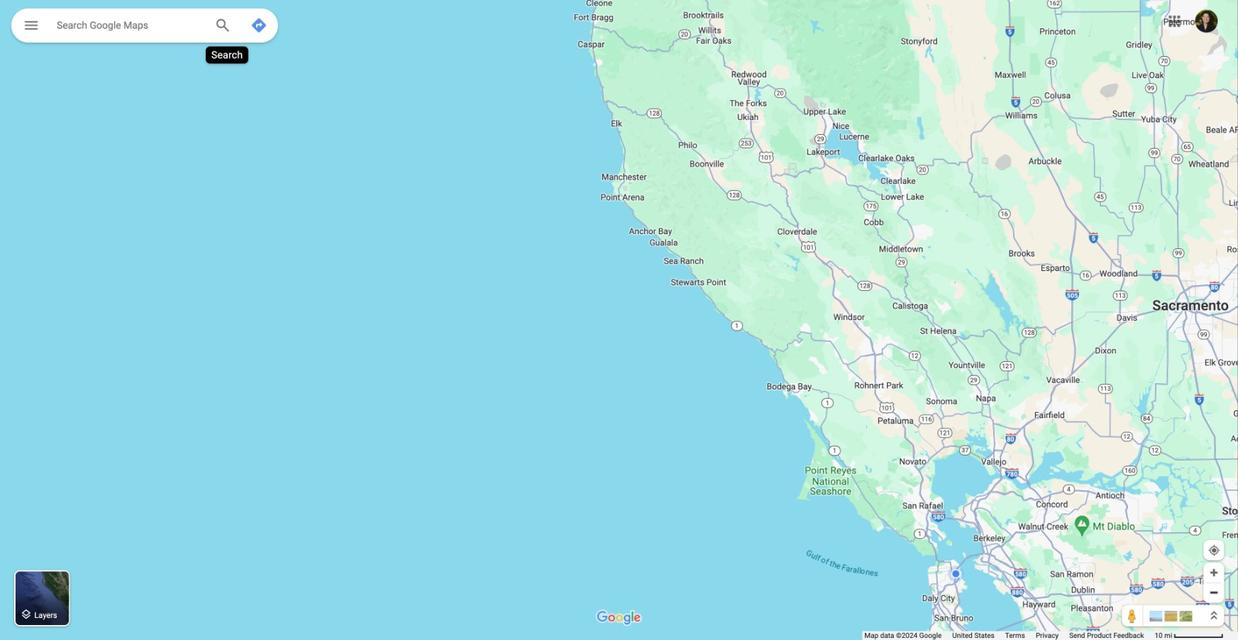 Task type: describe. For each thing, give the bounding box(es) containing it.
none field inside search google maps field
[[57, 16, 203, 33]]

show your location image
[[1208, 544, 1221, 557]]

zoom in image
[[1209, 568, 1220, 578]]

none search field inside google maps 'element'
[[11, 9, 278, 47]]

zoom out image
[[1209, 587, 1220, 598]]



Task type: locate. For each thing, give the bounding box(es) containing it.
show street view coverage image
[[1122, 605, 1144, 626]]

None search field
[[11, 9, 278, 47]]

None field
[[57, 16, 203, 33]]

google account: lina lukyantseva  
(lina@adept.ai) image
[[1195, 10, 1218, 33]]

google maps element
[[0, 0, 1238, 640]]

Search Google Maps field
[[11, 9, 278, 47]]



Task type: vqa. For each thing, say whether or not it's contained in the screenshot.
Departing flight
no



